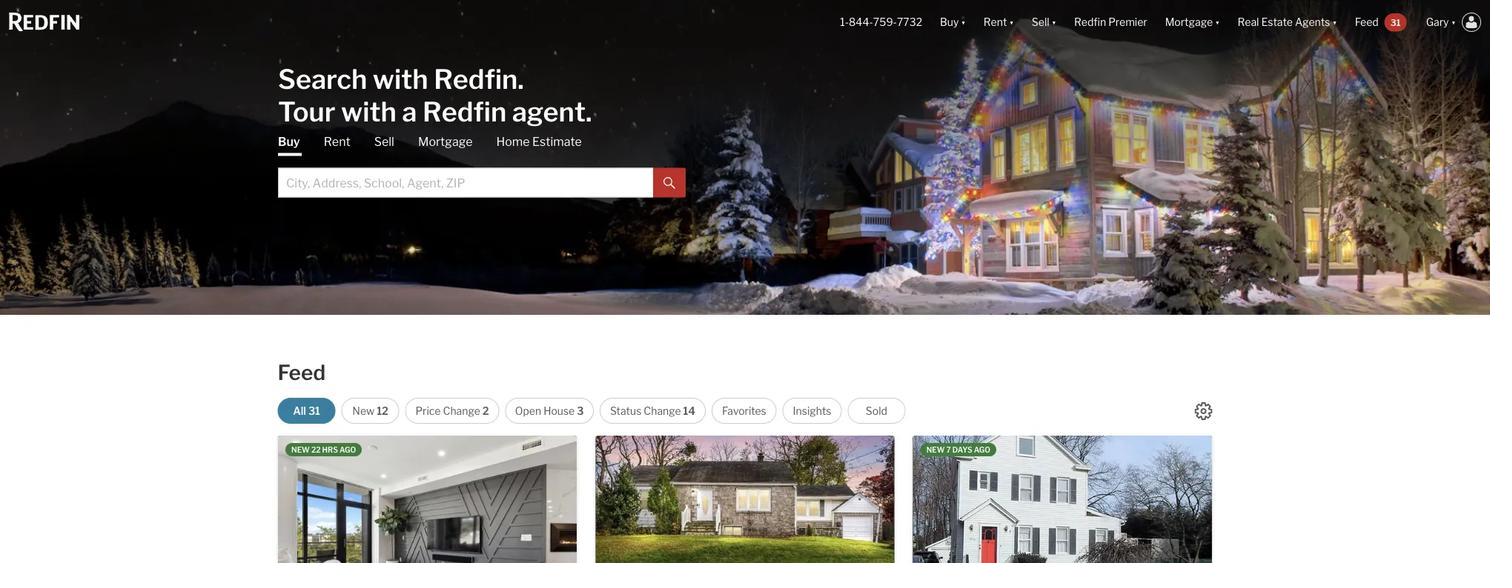 Task type: vqa. For each thing, say whether or not it's contained in the screenshot.
the topmost fee
no



Task type: locate. For each thing, give the bounding box(es) containing it.
buy down tour
[[278, 135, 300, 149]]

▾
[[961, 16, 966, 28], [1009, 16, 1014, 28], [1052, 16, 1057, 28], [1215, 16, 1220, 28], [1333, 16, 1337, 28], [1451, 16, 1456, 28]]

0 vertical spatial redfin
[[1074, 16, 1106, 28]]

Price Change radio
[[405, 398, 499, 424]]

photo of 30 orchard st, montebello, ny 10901 image
[[913, 436, 1212, 563], [1212, 436, 1490, 563]]

rent inside dropdown button
[[984, 16, 1007, 28]]

tour
[[278, 95, 336, 128]]

redfin.
[[434, 63, 524, 95]]

mortgage inside dropdown button
[[1165, 16, 1213, 28]]

0 vertical spatial sell
[[1032, 16, 1050, 28]]

0 horizontal spatial redfin
[[423, 95, 507, 128]]

option group
[[278, 398, 906, 424]]

▾ right rent ▾
[[1052, 16, 1057, 28]]

feed up all
[[278, 360, 326, 386]]

all 31
[[293, 405, 320, 417]]

1 ▾ from the left
[[961, 16, 966, 28]]

rent
[[984, 16, 1007, 28], [324, 135, 350, 149]]

▾ for gary ▾
[[1451, 16, 1456, 28]]

▾ left rent ▾
[[961, 16, 966, 28]]

▾ for rent ▾
[[1009, 16, 1014, 28]]

1 horizontal spatial 31
[[1391, 17, 1401, 28]]

2 ▾ from the left
[[1009, 16, 1014, 28]]

feed
[[1355, 16, 1379, 28], [278, 360, 326, 386]]

1 new from the left
[[291, 446, 310, 455]]

▾ right agents
[[1333, 16, 1337, 28]]

1 vertical spatial redfin
[[423, 95, 507, 128]]

1 horizontal spatial ago
[[974, 446, 991, 455]]

mortgage ▾ button
[[1165, 0, 1220, 44]]

1 horizontal spatial change
[[644, 405, 681, 417]]

12
[[377, 405, 388, 417]]

change
[[443, 405, 480, 417], [644, 405, 681, 417]]

estate
[[1262, 16, 1293, 28]]

tab list
[[278, 134, 686, 198]]

0 horizontal spatial 31
[[308, 405, 320, 417]]

ago right days
[[974, 446, 991, 455]]

1 photo of 8701 churchill rd #507, north bergen, nj 07047 image from the left
[[278, 436, 577, 563]]

1 change from the left
[[443, 405, 480, 417]]

ago for new 22 hrs ago
[[340, 446, 356, 455]]

rent for rent
[[324, 135, 350, 149]]

change inside 'status change' option
[[644, 405, 681, 417]]

redfin inside button
[[1074, 16, 1106, 28]]

sell right rent link
[[374, 135, 394, 149]]

new left 7
[[927, 446, 945, 455]]

1 vertical spatial buy
[[278, 135, 300, 149]]

sell right rent ▾
[[1032, 16, 1050, 28]]

rent right the buy ▾
[[984, 16, 1007, 28]]

31 left gary
[[1391, 17, 1401, 28]]

0 horizontal spatial ago
[[340, 446, 356, 455]]

4 ▾ from the left
[[1215, 16, 1220, 28]]

mortgage left real
[[1165, 16, 1213, 28]]

estimate
[[532, 135, 582, 149]]

31
[[1391, 17, 1401, 28], [308, 405, 320, 417]]

0 horizontal spatial change
[[443, 405, 480, 417]]

buy right 7732
[[940, 16, 959, 28]]

0 vertical spatial rent
[[984, 16, 1007, 28]]

2 change from the left
[[644, 405, 681, 417]]

open
[[515, 405, 541, 417]]

Insights radio
[[783, 398, 842, 424]]

mortgage
[[1165, 16, 1213, 28], [418, 135, 473, 149]]

1 horizontal spatial sell
[[1032, 16, 1050, 28]]

2
[[483, 405, 489, 417]]

mortgage up city, address, school, agent, zip search box
[[418, 135, 473, 149]]

0 horizontal spatial new
[[291, 446, 310, 455]]

1 horizontal spatial feed
[[1355, 16, 1379, 28]]

real estate agents ▾ link
[[1238, 0, 1337, 44]]

photo of 12 willow dr, suffern, ny 10901 image
[[596, 436, 895, 563], [894, 436, 1193, 563]]

Open House radio
[[505, 398, 594, 424]]

gary
[[1426, 16, 1449, 28]]

feed right agents
[[1355, 16, 1379, 28]]

1 horizontal spatial redfin
[[1074, 16, 1106, 28]]

redfin left premier
[[1074, 16, 1106, 28]]

0 vertical spatial buy
[[940, 16, 959, 28]]

mortgage link
[[418, 134, 473, 150]]

0 horizontal spatial sell
[[374, 135, 394, 149]]

6 ▾ from the left
[[1451, 16, 1456, 28]]

mortgage ▾ button
[[1156, 0, 1229, 44]]

844-
[[849, 16, 873, 28]]

with
[[373, 63, 428, 95], [341, 95, 397, 128]]

0 horizontal spatial feed
[[278, 360, 326, 386]]

sell ▾
[[1032, 16, 1057, 28]]

ago
[[340, 446, 356, 455], [974, 446, 991, 455]]

1-844-759-7732 link
[[840, 16, 922, 28]]

0 vertical spatial mortgage
[[1165, 16, 1213, 28]]

Sold radio
[[848, 398, 906, 424]]

change left 14
[[644, 405, 681, 417]]

1 vertical spatial mortgage
[[418, 135, 473, 149]]

change left 2
[[443, 405, 480, 417]]

gary ▾
[[1426, 16, 1456, 28]]

1-844-759-7732
[[840, 16, 922, 28]]

5 ▾ from the left
[[1333, 16, 1337, 28]]

ago right hrs at the left
[[340, 446, 356, 455]]

sell
[[1032, 16, 1050, 28], [374, 135, 394, 149]]

1 vertical spatial rent
[[324, 135, 350, 149]]

house
[[544, 405, 575, 417]]

price
[[416, 405, 441, 417]]

sell link
[[374, 134, 394, 150]]

1 vertical spatial 31
[[308, 405, 320, 417]]

▾ for buy ▾
[[961, 16, 966, 28]]

buy link
[[278, 134, 300, 156]]

1 horizontal spatial buy
[[940, 16, 959, 28]]

photo of 8701 churchill rd #507, north bergen, nj 07047 image
[[278, 436, 577, 563], [577, 436, 876, 563]]

▾ left real
[[1215, 16, 1220, 28]]

a
[[402, 95, 417, 128]]

search with redfin. tour with a redfin agent.
[[278, 63, 592, 128]]

buy
[[940, 16, 959, 28], [278, 135, 300, 149]]

2 new from the left
[[927, 446, 945, 455]]

change inside price change radio
[[443, 405, 480, 417]]

31 right all
[[308, 405, 320, 417]]

0 horizontal spatial mortgage
[[418, 135, 473, 149]]

0 horizontal spatial rent
[[324, 135, 350, 149]]

rent down tour
[[324, 135, 350, 149]]

sell ▾ button
[[1032, 0, 1057, 44]]

price change 2
[[416, 405, 489, 417]]

Status Change radio
[[600, 398, 706, 424]]

0 vertical spatial 31
[[1391, 17, 1401, 28]]

1 ago from the left
[[340, 446, 356, 455]]

new 12
[[352, 405, 388, 417]]

2 ago from the left
[[974, 446, 991, 455]]

1 horizontal spatial new
[[927, 446, 945, 455]]

▾ left sell ▾
[[1009, 16, 1014, 28]]

0 horizontal spatial buy
[[278, 135, 300, 149]]

3 ▾ from the left
[[1052, 16, 1057, 28]]

redfin
[[1074, 16, 1106, 28], [423, 95, 507, 128]]

agents
[[1295, 16, 1330, 28]]

new left the 22
[[291, 446, 310, 455]]

▾ right gary
[[1451, 16, 1456, 28]]

2 photo of 30 orchard st, montebello, ny 10901 image from the left
[[1212, 436, 1490, 563]]

new
[[291, 446, 310, 455], [927, 446, 945, 455]]

home estimate link
[[496, 134, 582, 150]]

premier
[[1109, 16, 1148, 28]]

1 horizontal spatial mortgage
[[1165, 16, 1213, 28]]

1 horizontal spatial rent
[[984, 16, 1007, 28]]

1 vertical spatial sell
[[374, 135, 394, 149]]

redfin up mortgage link
[[423, 95, 507, 128]]

sold
[[866, 405, 887, 417]]

buy inside dropdown button
[[940, 16, 959, 28]]

redfin premier button
[[1066, 0, 1156, 44]]

sell inside dropdown button
[[1032, 16, 1050, 28]]



Task type: describe. For each thing, give the bounding box(es) containing it.
New radio
[[342, 398, 399, 424]]

open house 3
[[515, 405, 584, 417]]

7
[[946, 446, 951, 455]]

change for 14
[[644, 405, 681, 417]]

insights
[[793, 405, 832, 417]]

rent ▾ button
[[975, 0, 1023, 44]]

1-
[[840, 16, 849, 28]]

▾ for sell ▾
[[1052, 16, 1057, 28]]

▾ inside dropdown button
[[1333, 16, 1337, 28]]

buy for buy ▾
[[940, 16, 959, 28]]

▾ for mortgage ▾
[[1215, 16, 1220, 28]]

status
[[610, 405, 642, 417]]

14
[[683, 405, 695, 417]]

real estate agents ▾
[[1238, 16, 1337, 28]]

1 photo of 30 orchard st, montebello, ny 10901 image from the left
[[913, 436, 1212, 563]]

7732
[[897, 16, 922, 28]]

3
[[577, 405, 584, 417]]

hrs
[[322, 446, 338, 455]]

all
[[293, 405, 306, 417]]

31 inside all radio
[[308, 405, 320, 417]]

Favorites radio
[[712, 398, 777, 424]]

new for new 22 hrs ago
[[291, 446, 310, 455]]

agent.
[[512, 95, 592, 128]]

rent ▾
[[984, 16, 1014, 28]]

submit search image
[[664, 177, 675, 189]]

new 7 days ago
[[927, 446, 991, 455]]

ago for new 7 days ago
[[974, 446, 991, 455]]

favorites
[[722, 405, 766, 417]]

All radio
[[278, 398, 336, 424]]

rent for rent ▾
[[984, 16, 1007, 28]]

new for new 7 days ago
[[927, 446, 945, 455]]

search
[[278, 63, 367, 95]]

2 photo of 8701 churchill rd #507, north bergen, nj 07047 image from the left
[[577, 436, 876, 563]]

City, Address, School, Agent, ZIP search field
[[278, 168, 653, 198]]

22
[[311, 446, 321, 455]]

buy ▾ button
[[940, 0, 966, 44]]

home estimate
[[496, 135, 582, 149]]

1 vertical spatial feed
[[278, 360, 326, 386]]

real
[[1238, 16, 1259, 28]]

status change 14
[[610, 405, 695, 417]]

real estate agents ▾ button
[[1229, 0, 1346, 44]]

redfin premier
[[1074, 16, 1148, 28]]

buy ▾ button
[[931, 0, 975, 44]]

home
[[496, 135, 530, 149]]

days
[[953, 446, 972, 455]]

1 photo of 12 willow dr, suffern, ny 10901 image from the left
[[596, 436, 895, 563]]

2 photo of 12 willow dr, suffern, ny 10901 image from the left
[[894, 436, 1193, 563]]

new
[[352, 405, 375, 417]]

rent link
[[324, 134, 350, 150]]

change for 2
[[443, 405, 480, 417]]

new 22 hrs ago
[[291, 446, 356, 455]]

redfin inside search with redfin. tour with a redfin agent.
[[423, 95, 507, 128]]

tab list containing buy
[[278, 134, 686, 198]]

mortgage for mortgage ▾
[[1165, 16, 1213, 28]]

759-
[[873, 16, 897, 28]]

sell for sell
[[374, 135, 394, 149]]

sell ▾ button
[[1023, 0, 1066, 44]]

mortgage ▾
[[1165, 16, 1220, 28]]

sell for sell ▾
[[1032, 16, 1050, 28]]

0 vertical spatial feed
[[1355, 16, 1379, 28]]

buy ▾
[[940, 16, 966, 28]]

buy for buy
[[278, 135, 300, 149]]

option group containing all
[[278, 398, 906, 424]]

mortgage for mortgage
[[418, 135, 473, 149]]

rent ▾ button
[[984, 0, 1014, 44]]



